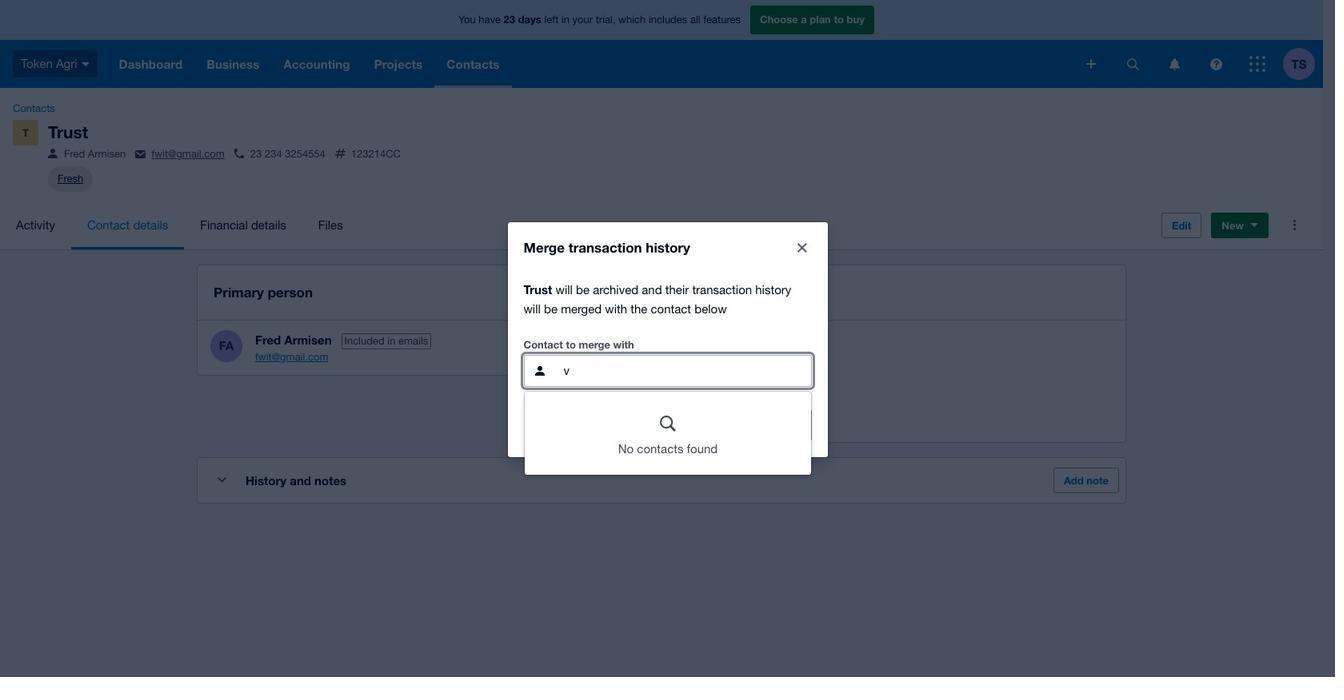 Task type: describe. For each thing, give the bounding box(es) containing it.
below
[[695, 302, 727, 316]]

1 vertical spatial fwit@gmail.com link
[[255, 351, 329, 363]]

buy
[[847, 13, 865, 26]]

with inside 'will be archived and their transaction history will be merged with the contact below'
[[605, 302, 628, 316]]

merge
[[524, 239, 565, 256]]

0 vertical spatial will
[[556, 283, 573, 297]]

0 horizontal spatial fwit@gmail.com
[[152, 148, 225, 160]]

contact inside merge transaction history dialog
[[524, 338, 563, 351]]

their
[[666, 283, 689, 297]]

includes
[[649, 14, 688, 26]]

0 horizontal spatial be
[[544, 302, 558, 316]]

account
[[716, 338, 755, 350]]

1 vertical spatial contact
[[688, 284, 739, 301]]

to inside ts banner
[[834, 13, 844, 26]]

no
[[618, 442, 634, 456]]

left
[[545, 14, 559, 26]]

contacts
[[13, 102, 55, 114]]

note
[[1087, 474, 1109, 487]]

ts banner
[[0, 0, 1324, 88]]

details for financial details button on the left top of the page
[[251, 218, 286, 232]]

0 horizontal spatial and
[[290, 474, 311, 488]]

agri
[[56, 57, 77, 70]]

23 inside ts banner
[[504, 13, 516, 26]]

history inside 'will be archived and their transaction history will be merged with the contact below'
[[756, 283, 792, 297]]

2 horizontal spatial svg image
[[1211, 58, 1223, 70]]

which
[[619, 14, 646, 26]]

0 vertical spatial history
[[646, 239, 691, 256]]

email image
[[136, 150, 146, 158]]

your
[[573, 14, 593, 26]]

no contacts found group
[[525, 392, 812, 475]]

phone
[[716, 383, 746, 395]]

fresh
[[58, 173, 83, 185]]

0 vertical spatial fwit@gmail.com link
[[152, 148, 225, 160]]

23 234 3254554
[[250, 148, 326, 160]]

account number image
[[335, 149, 346, 159]]

add
[[1064, 474, 1084, 487]]

history
[[246, 474, 287, 488]]

234 inside the "phone (23) 234 3254554"
[[739, 400, 759, 414]]

ts
[[1292, 56, 1307, 71]]

contact details button
[[71, 201, 184, 249]]

edit button
[[1162, 213, 1202, 238]]

fresh button
[[58, 166, 83, 192]]

history and notes
[[246, 474, 347, 488]]

activity button
[[0, 201, 71, 249]]

files button
[[302, 201, 359, 249]]

financial
[[200, 218, 248, 232]]

0 horizontal spatial svg image
[[1087, 59, 1097, 69]]

token agri
[[21, 57, 77, 70]]

merge transaction history dialog
[[508, 222, 828, 457]]

0 horizontal spatial in
[[388, 335, 396, 347]]

(23)
[[716, 400, 736, 414]]

phone number image
[[234, 149, 244, 159]]

toggle image
[[217, 478, 226, 484]]

the
[[631, 302, 648, 316]]

contact details inside button
[[87, 218, 168, 232]]

trust inside merge transaction history dialog
[[524, 282, 553, 297]]

merge
[[579, 338, 611, 351]]

have
[[479, 14, 501, 26]]

0 vertical spatial 234
[[265, 148, 282, 160]]

new button
[[1212, 213, 1269, 238]]

and inside 'will be archived and their transaction history will be merged with the contact below'
[[642, 283, 662, 297]]

0 horizontal spatial transaction
[[569, 239, 642, 256]]

found
[[687, 442, 718, 456]]

activity
[[16, 218, 55, 232]]

notes
[[315, 474, 347, 488]]

financial details
[[200, 218, 286, 232]]

will be archived and their transaction history will be merged with the contact below
[[524, 283, 792, 316]]

1 vertical spatial fwit@gmail.com
[[255, 351, 329, 363]]

add note button
[[1054, 468, 1120, 494]]

to inside dialog
[[566, 338, 576, 351]]

person
[[268, 284, 313, 301]]

new
[[1222, 219, 1245, 232]]



Task type: locate. For each thing, give the bounding box(es) containing it.
choose
[[760, 13, 799, 26]]

no contacts found
[[618, 442, 718, 456]]

0 vertical spatial transaction
[[569, 239, 642, 256]]

fred armisen down the person
[[255, 333, 332, 347]]

fwit@gmail.com link down the person
[[255, 351, 329, 363]]

contact to merge with
[[524, 338, 635, 351]]

history up their
[[646, 239, 691, 256]]

1 vertical spatial armisen
[[284, 333, 332, 347]]

1 vertical spatial 23
[[250, 148, 262, 160]]

fwit@gmail.com down the person
[[255, 351, 329, 363]]

included
[[345, 335, 385, 347]]

1 horizontal spatial 23
[[504, 13, 516, 26]]

menu containing activity
[[0, 201, 1149, 249]]

1 horizontal spatial 234
[[739, 400, 759, 414]]

fwit@gmail.com link right email image
[[152, 148, 225, 160]]

toggle button
[[206, 465, 238, 497]]

2 horizontal spatial details
[[743, 284, 786, 301]]

1 vertical spatial 123214cc
[[716, 355, 774, 369]]

123214cc right account number icon
[[351, 148, 401, 160]]

merge transaction history
[[524, 239, 691, 256]]

1 vertical spatial fred
[[255, 333, 281, 347]]

1 horizontal spatial armisen
[[284, 333, 332, 347]]

0 vertical spatial armisen
[[88, 148, 126, 160]]

3254554 inside the "phone (23) 234 3254554"
[[763, 400, 809, 414]]

0 horizontal spatial armisen
[[88, 148, 126, 160]]

1 horizontal spatial be
[[576, 283, 590, 297]]

0 horizontal spatial contact
[[87, 218, 130, 232]]

plan
[[810, 13, 831, 26]]

2 horizontal spatial svg image
[[1250, 56, 1266, 72]]

fwit@gmail.com
[[152, 148, 225, 160], [255, 351, 329, 363]]

in left emails
[[388, 335, 396, 347]]

1 horizontal spatial history
[[756, 283, 792, 297]]

contact left merge
[[524, 338, 563, 351]]

with right merge
[[614, 338, 635, 351]]

1 horizontal spatial fwit@gmail.com link
[[255, 351, 329, 363]]

trial,
[[596, 14, 616, 26]]

1 vertical spatial 3254554
[[763, 400, 809, 414]]

contact
[[651, 302, 692, 316]]

trust down merge
[[524, 282, 553, 297]]

1 vertical spatial be
[[544, 302, 558, 316]]

1 vertical spatial will
[[524, 302, 541, 316]]

1 horizontal spatial contact details
[[688, 284, 786, 301]]

0 vertical spatial 23
[[504, 13, 516, 26]]

1 horizontal spatial trust
[[524, 282, 553, 297]]

details down email image
[[133, 218, 168, 232]]

1 vertical spatial to
[[566, 338, 576, 351]]

0 vertical spatial fred armisen
[[64, 148, 126, 160]]

0 horizontal spatial 123214cc
[[351, 148, 401, 160]]

0 horizontal spatial 234
[[265, 148, 282, 160]]

234 right phone number image
[[265, 148, 282, 160]]

0 horizontal spatial svg image
[[81, 62, 89, 66]]

and up the
[[642, 283, 662, 297]]

close image
[[798, 243, 807, 253]]

1 horizontal spatial 123214cc
[[716, 355, 774, 369]]

0 vertical spatial contact details
[[87, 218, 168, 232]]

1 horizontal spatial details
[[251, 218, 286, 232]]

0 vertical spatial be
[[576, 283, 590, 297]]

0 vertical spatial and
[[642, 283, 662, 297]]

emails
[[399, 335, 428, 347]]

features
[[704, 14, 741, 26]]

1 vertical spatial contact details
[[688, 284, 786, 301]]

token agri button
[[0, 40, 107, 88]]

1 vertical spatial 234
[[739, 400, 759, 414]]

in inside you have 23 days left in your trial, which includes all features
[[562, 14, 570, 26]]

fred armisen up the 'fresh' button
[[64, 148, 126, 160]]

primary person
[[214, 284, 313, 301]]

1 horizontal spatial fred armisen
[[255, 333, 332, 347]]

1 horizontal spatial svg image
[[1127, 58, 1139, 70]]

1 horizontal spatial fwit@gmail.com
[[255, 351, 329, 363]]

234
[[265, 148, 282, 160], [739, 400, 759, 414]]

0 vertical spatial fwit@gmail.com
[[152, 148, 225, 160]]

1 vertical spatial with
[[614, 338, 635, 351]]

days
[[518, 13, 542, 26]]

in
[[562, 14, 570, 26], [388, 335, 396, 347]]

0 horizontal spatial fred
[[64, 148, 85, 160]]

token
[[21, 57, 53, 70]]

details up 'number'
[[743, 284, 786, 301]]

0 vertical spatial in
[[562, 14, 570, 26]]

contact details up below
[[688, 284, 786, 301]]

1 horizontal spatial in
[[562, 14, 570, 26]]

transaction up 'archived'
[[569, 239, 642, 256]]

details
[[133, 218, 168, 232], [251, 218, 286, 232], [743, 284, 786, 301]]

0 vertical spatial fred
[[64, 148, 85, 160]]

contacts
[[637, 442, 684, 456]]

history down close button
[[756, 283, 792, 297]]

be
[[576, 283, 590, 297], [544, 302, 558, 316]]

23 right phone number image
[[250, 148, 262, 160]]

will up merged
[[556, 283, 573, 297]]

with
[[605, 302, 628, 316], [614, 338, 635, 351]]

0 horizontal spatial fwit@gmail.com link
[[152, 148, 225, 160]]

svg image inside token agri popup button
[[81, 62, 89, 66]]

and
[[642, 283, 662, 297], [290, 474, 311, 488]]

0 horizontal spatial details
[[133, 218, 168, 232]]

23 right have
[[504, 13, 516, 26]]

1 horizontal spatial and
[[642, 283, 662, 297]]

0 horizontal spatial trust
[[48, 122, 88, 142]]

0 vertical spatial 123214cc
[[351, 148, 401, 160]]

contact inside button
[[87, 218, 130, 232]]

fred armisen
[[64, 148, 126, 160], [255, 333, 332, 347]]

account number 123214cc
[[716, 338, 794, 369]]

2 vertical spatial contact
[[524, 338, 563, 351]]

t
[[22, 126, 29, 139]]

all
[[691, 14, 701, 26]]

trust
[[48, 122, 88, 142], [524, 282, 553, 297]]

0 horizontal spatial fred armisen
[[64, 148, 126, 160]]

Contact to merge with field
[[562, 356, 811, 386]]

svg image
[[1250, 56, 1266, 72], [1170, 58, 1180, 70], [81, 62, 89, 66]]

0 horizontal spatial 3254554
[[285, 148, 326, 160]]

contact up below
[[688, 284, 739, 301]]

in right left
[[562, 14, 570, 26]]

3254554 left account number icon
[[285, 148, 326, 160]]

will
[[556, 283, 573, 297], [524, 302, 541, 316]]

ts button
[[1284, 40, 1324, 88]]

0 horizontal spatial will
[[524, 302, 541, 316]]

fred
[[64, 148, 85, 160], [255, 333, 281, 347]]

fred right fa
[[255, 333, 281, 347]]

1 vertical spatial and
[[290, 474, 311, 488]]

to
[[834, 13, 844, 26], [566, 338, 576, 351]]

0 vertical spatial trust
[[48, 122, 88, 142]]

1 horizontal spatial svg image
[[1170, 58, 1180, 70]]

armisen down the person
[[284, 333, 332, 347]]

23
[[504, 13, 516, 26], [250, 148, 262, 160]]

number
[[758, 338, 794, 350]]

0 vertical spatial 3254554
[[285, 148, 326, 160]]

0 vertical spatial contact
[[87, 218, 130, 232]]

to left buy
[[834, 13, 844, 26]]

0 horizontal spatial contact details
[[87, 218, 168, 232]]

fa
[[219, 339, 234, 353]]

transaction up below
[[693, 283, 752, 297]]

armisen
[[88, 148, 126, 160], [284, 333, 332, 347]]

fwit@gmail.com link
[[152, 148, 225, 160], [255, 351, 329, 363]]

you have 23 days left in your trial, which includes all features
[[459, 13, 741, 26]]

2 horizontal spatial contact
[[688, 284, 739, 301]]

3254554
[[285, 148, 326, 160], [763, 400, 809, 414]]

add note
[[1064, 474, 1109, 487]]

contacts link
[[6, 101, 61, 117]]

to left merge
[[566, 338, 576, 351]]

with down 'archived'
[[605, 302, 628, 316]]

123214cc down account on the right of page
[[716, 355, 774, 369]]

details for contact details button
[[133, 218, 168, 232]]

1 vertical spatial transaction
[[693, 283, 752, 297]]

0 vertical spatial to
[[834, 13, 844, 26]]

1 horizontal spatial transaction
[[693, 283, 752, 297]]

transaction
[[569, 239, 642, 256], [693, 283, 752, 297]]

primary
[[214, 284, 264, 301]]

1 vertical spatial history
[[756, 283, 792, 297]]

123214cc inside 'account number 123214cc'
[[716, 355, 774, 369]]

close button
[[786, 232, 818, 264]]

you
[[459, 14, 476, 26]]

contact details down email image
[[87, 218, 168, 232]]

contact right activity
[[87, 218, 130, 232]]

primary person image
[[48, 149, 58, 159]]

1 horizontal spatial contact
[[524, 338, 563, 351]]

fwit@gmail.com right email image
[[152, 148, 225, 160]]

1 vertical spatial fred armisen
[[255, 333, 332, 347]]

and left notes
[[290, 474, 311, 488]]

0 horizontal spatial 23
[[250, 148, 262, 160]]

included in emails
[[345, 335, 428, 347]]

svg image
[[1127, 58, 1139, 70], [1211, 58, 1223, 70], [1087, 59, 1097, 69]]

0 horizontal spatial history
[[646, 239, 691, 256]]

contact details
[[87, 218, 168, 232], [688, 284, 786, 301]]

edit
[[1173, 219, 1192, 232]]

trust up "primary person" icon on the top left of the page
[[48, 122, 88, 142]]

be left merged
[[544, 302, 558, 316]]

be up merged
[[576, 283, 590, 297]]

transaction inside 'will be archived and their transaction history will be merged with the contact below'
[[693, 283, 752, 297]]

armisen left email image
[[88, 148, 126, 160]]

234 right (23)
[[739, 400, 759, 414]]

merged
[[561, 302, 602, 316]]

contact
[[87, 218, 130, 232], [688, 284, 739, 301], [524, 338, 563, 351]]

0 horizontal spatial to
[[566, 338, 576, 351]]

choose a plan to buy
[[760, 13, 865, 26]]

menu
[[0, 201, 1149, 249]]

a
[[801, 13, 807, 26]]

details right financial
[[251, 218, 286, 232]]

1 horizontal spatial will
[[556, 283, 573, 297]]

3254554 right (23)
[[763, 400, 809, 414]]

1 vertical spatial in
[[388, 335, 396, 347]]

fred right "primary person" icon on the top left of the page
[[64, 148, 85, 160]]

123214cc
[[351, 148, 401, 160], [716, 355, 774, 369]]

1 vertical spatial trust
[[524, 282, 553, 297]]

1 horizontal spatial to
[[834, 13, 844, 26]]

will left merged
[[524, 302, 541, 316]]

financial details button
[[184, 201, 302, 249]]

archived
[[593, 283, 639, 297]]

1 horizontal spatial 3254554
[[763, 400, 809, 414]]

history
[[646, 239, 691, 256], [756, 283, 792, 297]]

0 vertical spatial with
[[605, 302, 628, 316]]

1 horizontal spatial fred
[[255, 333, 281, 347]]

files
[[318, 218, 343, 232]]

phone (23) 234 3254554
[[716, 383, 809, 414]]



Task type: vqa. For each thing, say whether or not it's contained in the screenshot.
You
yes



